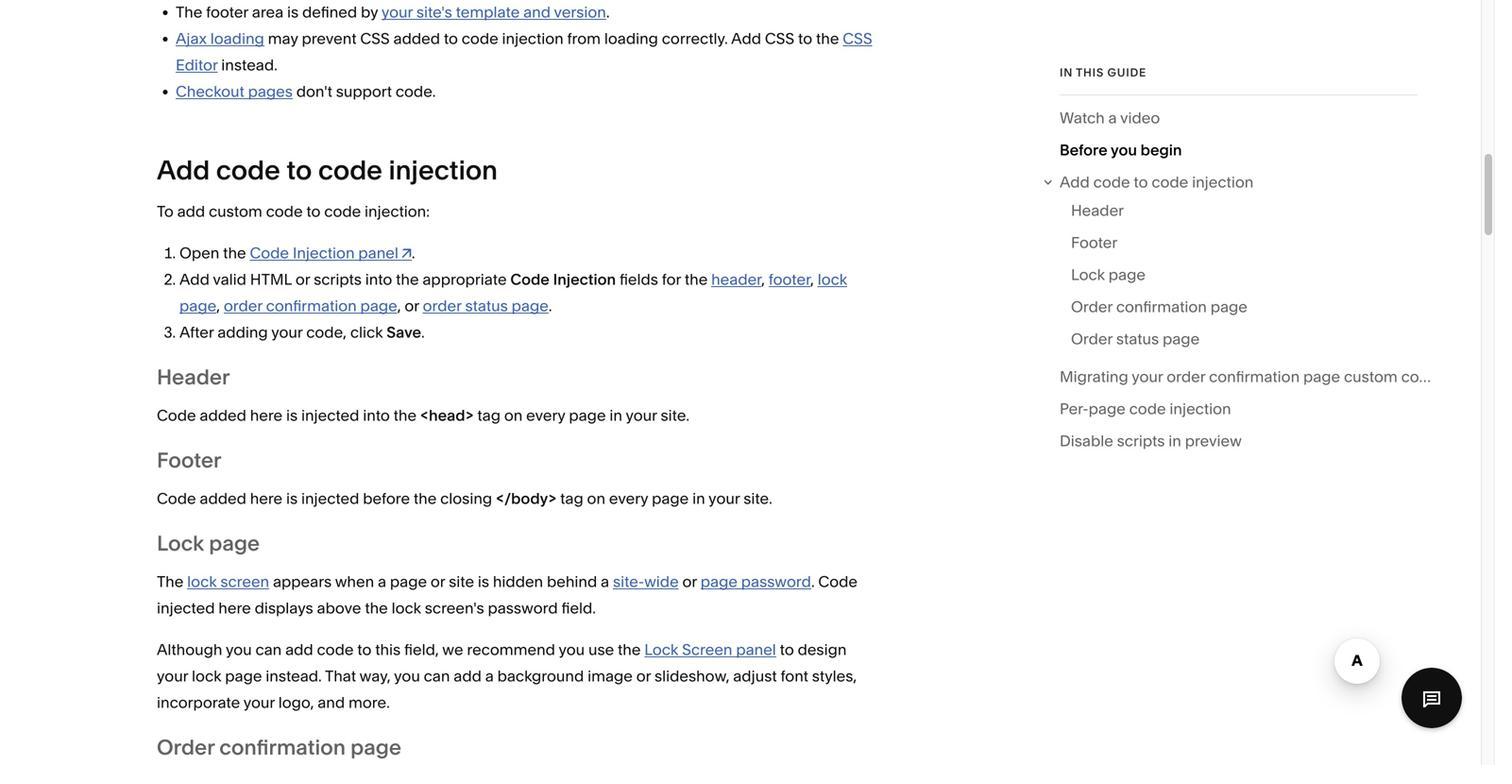 Task type: describe. For each thing, give the bounding box(es) containing it.
area
[[252, 3, 284, 21]]

site
[[449, 573, 474, 591]]

after adding your code, click save .
[[180, 323, 425, 342]]

checkout pages don't support code.
[[176, 82, 436, 101]]

per-page code injection
[[1060, 400, 1232, 418]]

footer link
[[1072, 230, 1118, 262]]

added for code added here is injected before the closing
[[200, 489, 247, 508]]

checkout pages link
[[176, 82, 293, 101]]

1 horizontal spatial password
[[742, 573, 812, 591]]

wide
[[645, 573, 679, 591]]

0 horizontal spatial can
[[256, 641, 282, 659]]

guide
[[1108, 66, 1147, 79]]

2 horizontal spatial lock
[[1072, 266, 1106, 284]]

template
[[456, 3, 520, 21]]

. down , order confirmation page , or order status page .
[[422, 323, 425, 342]]

0 horizontal spatial footer
[[206, 3, 248, 21]]

1 horizontal spatial order
[[423, 297, 462, 315]]

code added here is injected before the closing </body> tag on every page in your site.
[[157, 489, 773, 508]]

adjust
[[734, 667, 777, 686]]

code.
[[396, 82, 436, 101]]

0 vertical spatial header
[[1072, 201, 1125, 220]]

or inside to design your lock page instead. that way, you can add a background image or slideshow, adjust font styles, incorporate your logo, and more.
[[637, 667, 651, 686]]

confirmation down logo,
[[220, 735, 346, 760]]

lock inside to design your lock page instead. that way, you can add a background image or slideshow, adjust font styles, incorporate your logo, and more.
[[192, 667, 222, 686]]

background
[[498, 667, 584, 686]]

lock screen link
[[187, 573, 269, 591]]

way,
[[360, 667, 391, 686]]

. down injection:
[[412, 244, 415, 262]]

1 css from the left
[[360, 29, 390, 48]]

correctly.
[[662, 29, 728, 48]]

code inside . code injected here displays above the lock screen's password field.
[[819, 573, 858, 591]]

header link
[[712, 270, 762, 289]]

before
[[363, 489, 410, 508]]

your site's template and version link
[[382, 3, 607, 21]]

0 horizontal spatial this
[[375, 641, 401, 659]]

html
[[250, 270, 292, 289]]

page inside to design your lock page instead. that way, you can add a background image or slideshow, adjust font styles, incorporate your logo, and more.
[[225, 667, 262, 686]]

add inside to design your lock page instead. that way, you can add a background image or slideshow, adjust font styles, incorporate your logo, and more.
[[454, 667, 482, 686]]

here for into
[[250, 406, 283, 425]]

here for before
[[250, 489, 283, 508]]

appears
[[273, 573, 332, 591]]

incorporate
[[157, 694, 240, 712]]

ajax loading may prevent css added to code injection from loading correctly. add css to the
[[176, 29, 843, 48]]

styles,
[[812, 667, 857, 686]]

for
[[662, 270, 681, 289]]

before you begin
[[1060, 141, 1183, 159]]

behind
[[547, 573, 597, 591]]

injected for into
[[301, 406, 359, 425]]

1 horizontal spatial lock
[[645, 641, 679, 659]]

can inside to design your lock page instead. that way, you can add a background image or slideshow, adjust font styles, incorporate your logo, and more.
[[424, 667, 450, 686]]

0 horizontal spatial add code to code injection
[[157, 154, 498, 186]]

to inside dropdown button
[[1134, 173, 1149, 191]]

0 horizontal spatial panel
[[358, 244, 399, 262]]

0 vertical spatial custom
[[209, 202, 263, 221]]

after
[[180, 323, 214, 342]]

1 vertical spatial lock
[[157, 531, 204, 556]]

and inside to design your lock page instead. that way, you can add a background image or slideshow, adjust font styles, incorporate your logo, and more.
[[318, 694, 345, 712]]

recommend
[[467, 641, 556, 659]]

header
[[712, 270, 762, 289]]

more.
[[349, 694, 390, 712]]

add down the open
[[180, 270, 210, 289]]

site's
[[417, 3, 452, 21]]

css editor
[[176, 29, 873, 74]]

1 vertical spatial status
[[1117, 330, 1160, 348]]

disable scripts in preview
[[1060, 432, 1243, 450]]

defined
[[302, 3, 357, 21]]

the inside . code injected here displays above the lock screen's password field.
[[365, 599, 388, 617]]

1 horizontal spatial on
[[587, 489, 606, 508]]

into for injected
[[363, 406, 390, 425]]

order confirmation page link
[[224, 297, 398, 315]]

0 vertical spatial this
[[1077, 66, 1105, 79]]

header link
[[1072, 198, 1125, 230]]

footer link
[[769, 270, 811, 289]]

1 horizontal spatial tag
[[560, 489, 584, 508]]

. down add valid html or scripts into the appropriate code injection fields for the header , footer ,
[[549, 297, 552, 315]]

1 vertical spatial every
[[609, 489, 648, 508]]

the footer area is defined by your site's template and version .
[[176, 3, 610, 21]]

by
[[361, 3, 378, 21]]

click
[[350, 323, 383, 342]]

0 horizontal spatial header
[[157, 364, 230, 390]]

0 horizontal spatial scripts
[[314, 270, 362, 289]]

code added here is injected into the <head> tag on every page in your site.
[[157, 406, 690, 425]]

is for before
[[286, 489, 298, 508]]

a inside to design your lock page instead. that way, you can add a background image or slideshow, adjust font styles, incorporate your logo, and more.
[[485, 667, 494, 686]]

2 vertical spatial order
[[157, 735, 215, 760]]

checkout
[[176, 82, 245, 101]]

disable scripts in preview link
[[1060, 428, 1243, 460]]

0 vertical spatial instead.
[[218, 56, 278, 74]]

add valid html or scripts into the appropriate code injection fields for the header , footer ,
[[180, 270, 818, 289]]

1 vertical spatial lock page
[[157, 531, 260, 556]]

code for code added here is injected before the closing </body> tag on every page in your site.
[[157, 489, 196, 508]]

field.
[[562, 599, 596, 617]]

a left video
[[1109, 109, 1118, 127]]

0 horizontal spatial order
[[224, 297, 263, 315]]

confirmation up the "after adding your code, click save ." at the top of the page
[[266, 297, 357, 315]]

logo,
[[279, 694, 314, 712]]

although
[[157, 641, 222, 659]]

. code injected here displays above the lock screen's password field.
[[157, 573, 858, 617]]

1 vertical spatial site.
[[744, 489, 773, 508]]

appropriate
[[423, 270, 507, 289]]

lock page
[[180, 270, 848, 315]]

css editor link
[[176, 29, 873, 74]]

0 horizontal spatial footer
[[157, 447, 222, 473]]

slideshow,
[[655, 667, 730, 686]]

closing
[[440, 489, 492, 508]]

0 vertical spatial every
[[526, 406, 566, 425]]

order inside migrating your order confirmation page custom code link
[[1167, 368, 1206, 386]]

ajax loading link
[[176, 29, 264, 48]]

to design your lock page instead. that way, you can add a background image or slideshow, adjust font styles, incorporate your logo, and more.
[[157, 641, 857, 712]]

. inside . code injected here displays above the lock screen's password field.
[[812, 573, 815, 591]]

editor
[[176, 56, 218, 74]]

0 vertical spatial lock page
[[1072, 266, 1146, 284]]

1 vertical spatial order confirmation page
[[157, 735, 402, 760]]

to add custom code to code injection:
[[157, 202, 430, 221]]

1 vertical spatial scripts
[[1118, 432, 1166, 450]]

video
[[1121, 109, 1161, 127]]

displays
[[255, 599, 313, 617]]

1 loading from the left
[[210, 29, 264, 48]]

open the
[[180, 244, 250, 262]]

field,
[[404, 641, 439, 659]]

to inside to design your lock page instead. that way, you can add a background image or slideshow, adjust font styles, incorporate your logo, and more.
[[780, 641, 794, 659]]



Task type: vqa. For each thing, say whether or not it's contained in the screenshot.
of inside Creating anchor links Send visitors to a specific part of a page. An anchor link (or "page jump") is a special URL that ta...
no



Task type: locate. For each thing, give the bounding box(es) containing it.
or up save
[[405, 297, 419, 315]]

injection down to add custom code to code injection: at top
[[293, 244, 355, 262]]

instead. up checkout pages link
[[218, 56, 278, 74]]

can down displays
[[256, 641, 282, 659]]

loading
[[210, 29, 264, 48], [605, 29, 659, 48]]

to
[[157, 202, 174, 221]]

site-wide link
[[613, 573, 679, 591]]

3 css from the left
[[843, 29, 873, 48]]

0 vertical spatial injection
[[293, 244, 355, 262]]

this right in
[[1077, 66, 1105, 79]]

is for into
[[286, 406, 298, 425]]

the for the footer area is defined by your site's template and version .
[[176, 3, 203, 21]]

scripts
[[314, 270, 362, 289], [1118, 432, 1166, 450]]

per-page code injection link
[[1060, 396, 1232, 428]]

0 vertical spatial add
[[177, 202, 205, 221]]

order for order confirmation page link
[[1072, 298, 1113, 316]]

0 vertical spatial in
[[610, 406, 623, 425]]

0 vertical spatial here
[[250, 406, 283, 425]]

screen
[[682, 641, 733, 659]]

</body>
[[496, 489, 557, 508]]

2 loading from the left
[[605, 29, 659, 48]]

1 vertical spatial footer
[[157, 447, 222, 473]]

scripts down code injection panel link
[[314, 270, 362, 289]]

lock
[[818, 270, 848, 289], [187, 573, 217, 591], [392, 599, 421, 617], [192, 667, 222, 686]]

1 horizontal spatial add code to code injection
[[1060, 173, 1254, 191]]

here inside . code injected here displays above the lock screen's password field.
[[219, 599, 251, 617]]

0 horizontal spatial loading
[[210, 29, 264, 48]]

a down recommend
[[485, 667, 494, 686]]

. up css editor
[[607, 3, 610, 21]]

you right although
[[226, 641, 252, 659]]

1 horizontal spatial site.
[[744, 489, 773, 508]]

page password link
[[701, 573, 812, 591]]

this up way,
[[375, 641, 401, 659]]

added up 'lock screen' link
[[200, 489, 247, 508]]

every up </body>
[[526, 406, 566, 425]]

1 horizontal spatial this
[[1077, 66, 1105, 79]]

0 horizontal spatial every
[[526, 406, 566, 425]]

screen
[[221, 573, 269, 591]]

watch a video
[[1060, 109, 1161, 127]]

order status page link
[[423, 297, 549, 315]]

before
[[1060, 141, 1108, 159]]

injected left before
[[301, 489, 359, 508]]

on right </body>
[[587, 489, 606, 508]]

watch a video link
[[1060, 105, 1161, 137]]

ajax
[[176, 29, 207, 48]]

the for the lock screen appears when a page or site is hidden behind a site-wide or page password
[[157, 573, 184, 591]]

added for code added here is injected into the
[[200, 406, 247, 425]]

order down lock page link in the top of the page
[[1072, 298, 1113, 316]]

loading down the area at left
[[210, 29, 264, 48]]

1 vertical spatial here
[[250, 489, 283, 508]]

css inside css editor
[[843, 29, 873, 48]]

add code to code injection up to add custom code to code injection: at top
[[157, 154, 498, 186]]

panel up adjust
[[736, 641, 777, 659]]

adding
[[218, 323, 268, 342]]

here down 'lock screen' link
[[219, 599, 251, 617]]

use
[[589, 641, 614, 659]]

0 horizontal spatial custom
[[209, 202, 263, 221]]

order status page link
[[1072, 326, 1200, 358]]

add code to code injection inside add code to code injection link
[[1060, 173, 1254, 191]]

0 vertical spatial password
[[742, 573, 812, 591]]

site.
[[661, 406, 690, 425], [744, 489, 773, 508]]

into for scripts
[[365, 270, 392, 289]]

1 vertical spatial this
[[375, 641, 401, 659]]

. up design
[[812, 573, 815, 591]]

order
[[1072, 298, 1113, 316], [1072, 330, 1113, 348], [157, 735, 215, 760]]

is for by
[[287, 3, 299, 21]]

0 horizontal spatial on
[[504, 406, 523, 425]]

injection:
[[365, 202, 430, 221]]

0 vertical spatial footer
[[1072, 234, 1118, 252]]

code injection panel link
[[250, 244, 412, 262]]

design
[[798, 641, 847, 659]]

0 vertical spatial tag
[[478, 406, 501, 425]]

here down the adding
[[250, 406, 283, 425]]

add right to
[[177, 202, 205, 221]]

panel down injection:
[[358, 244, 399, 262]]

tag right '<head>'
[[478, 406, 501, 425]]

add right correctly.
[[732, 29, 762, 48]]

begin
[[1141, 141, 1183, 159]]

1 horizontal spatial footer
[[769, 270, 811, 289]]

may
[[268, 29, 298, 48]]

0 vertical spatial and
[[524, 3, 551, 21]]

although you can add code to this field, we recommend you use the lock screen panel
[[157, 641, 777, 659]]

1 horizontal spatial status
[[1117, 330, 1160, 348]]

2 vertical spatial add
[[454, 667, 482, 686]]

instead. inside to design your lock page instead. that way, you can add a background image or slideshow, adjust font styles, incorporate your logo, and more.
[[266, 667, 322, 686]]

injected inside . code injected here displays above the lock screen's password field.
[[157, 599, 215, 617]]

1 horizontal spatial add
[[285, 641, 313, 659]]

0 vertical spatial can
[[256, 641, 282, 659]]

code for code injection panel
[[250, 244, 289, 262]]

order up migrating
[[1072, 330, 1113, 348]]

the left 'lock screen' link
[[157, 573, 184, 591]]

order status page
[[1072, 330, 1200, 348]]

0 vertical spatial lock
[[1072, 266, 1106, 284]]

0 vertical spatial into
[[365, 270, 392, 289]]

into up , order confirmation page , or order status page .
[[365, 270, 392, 289]]

when
[[335, 573, 374, 591]]

site-
[[613, 573, 645, 591]]

lock up incorporate in the left of the page
[[192, 667, 222, 686]]

don't
[[296, 82, 333, 101]]

panel
[[358, 244, 399, 262], [736, 641, 777, 659]]

per-
[[1060, 400, 1089, 418]]

is down the "after adding your code, click save ." at the top of the page
[[286, 406, 298, 425]]

, down valid
[[217, 297, 220, 315]]

1 vertical spatial and
[[318, 694, 345, 712]]

lock up slideshow,
[[645, 641, 679, 659]]

, left footer link
[[762, 270, 765, 289]]

injection
[[293, 244, 355, 262], [553, 270, 616, 289]]

lock screen panel link
[[645, 641, 777, 659]]

and
[[524, 3, 551, 21], [318, 694, 345, 712]]

add down displays
[[285, 641, 313, 659]]

a right when
[[378, 573, 387, 591]]

or right image
[[637, 667, 651, 686]]

lock inside lock page
[[818, 270, 848, 289]]

1 vertical spatial can
[[424, 667, 450, 686]]

a
[[1109, 109, 1118, 127], [378, 573, 387, 591], [601, 573, 610, 591], [485, 667, 494, 686]]

add inside dropdown button
[[1060, 173, 1090, 191]]

into
[[365, 270, 392, 289], [363, 406, 390, 425]]

0 vertical spatial added
[[394, 29, 440, 48]]

injection inside dropdown button
[[1193, 173, 1254, 191]]

order for order status page link
[[1072, 330, 1113, 348]]

0 horizontal spatial order confirmation page
[[157, 735, 402, 760]]

the lock screen appears when a page or site is hidden behind a site-wide or page password
[[157, 573, 812, 591]]

injected down the code,
[[301, 406, 359, 425]]

0 horizontal spatial site.
[[661, 406, 690, 425]]

in inside disable scripts in preview link
[[1169, 432, 1182, 450]]

or up order confirmation page link at the top of page
[[296, 270, 310, 289]]

migrating
[[1060, 368, 1129, 386]]

0 vertical spatial site.
[[661, 406, 690, 425]]

scripts down 'per-page code injection' link
[[1118, 432, 1166, 450]]

2 vertical spatial lock
[[645, 641, 679, 659]]

is right 'site'
[[478, 573, 490, 591]]

1 horizontal spatial in
[[693, 489, 706, 508]]

is up appears
[[286, 489, 298, 508]]

order confirmation page down logo,
[[157, 735, 402, 760]]

and up ajax loading may prevent css added to code injection from loading correctly. add css to the
[[524, 3, 551, 21]]

pages
[[248, 82, 293, 101]]

lock page link
[[1072, 262, 1146, 294]]

1 vertical spatial order
[[1072, 330, 1113, 348]]

1 vertical spatial custom
[[1345, 368, 1398, 386]]

<head>
[[420, 406, 474, 425]]

0 vertical spatial scripts
[[314, 270, 362, 289]]

status down order confirmation page link
[[1117, 330, 1160, 348]]

into left '<head>'
[[363, 406, 390, 425]]

lock inside . code injected here displays above the lock screen's password field.
[[392, 599, 421, 617]]

1 vertical spatial instead.
[[266, 667, 322, 686]]

we
[[442, 641, 464, 659]]

added down the adding
[[200, 406, 247, 425]]

, order confirmation page , or order status page .
[[217, 297, 552, 315]]

0 horizontal spatial tag
[[478, 406, 501, 425]]

you
[[1111, 141, 1138, 159], [226, 641, 252, 659], [559, 641, 585, 659], [394, 667, 420, 686]]

0 horizontal spatial status
[[465, 297, 508, 315]]

1 horizontal spatial can
[[424, 667, 450, 686]]

you left the 'use'
[[559, 641, 585, 659]]

1 vertical spatial on
[[587, 489, 606, 508]]

order
[[224, 297, 263, 315], [423, 297, 462, 315], [1167, 368, 1206, 386]]

0 horizontal spatial lock page
[[157, 531, 260, 556]]

valid
[[213, 270, 247, 289]]

lock up 'lock screen' link
[[157, 531, 204, 556]]

1 horizontal spatial and
[[524, 3, 551, 21]]

page inside lock page
[[180, 297, 217, 315]]

injection
[[502, 29, 564, 48], [389, 154, 498, 186], [1193, 173, 1254, 191], [1170, 400, 1232, 418]]

save
[[387, 323, 422, 342]]

you down the field,
[[394, 667, 420, 686]]

screen's
[[425, 599, 484, 617]]

1 horizontal spatial order confirmation page
[[1072, 298, 1248, 316]]

add down although you can add code to this field, we recommend you use the lock screen panel
[[454, 667, 482, 686]]

from
[[568, 29, 601, 48]]

1 horizontal spatial loading
[[605, 29, 659, 48]]

migrating your order confirmation page custom code
[[1060, 368, 1439, 386]]

2 vertical spatial here
[[219, 599, 251, 617]]

password down hidden
[[488, 599, 558, 617]]

2 horizontal spatial order
[[1167, 368, 1206, 386]]

2 css from the left
[[765, 29, 795, 48]]

footer right header link
[[769, 270, 811, 289]]

1 horizontal spatial header
[[1072, 201, 1125, 220]]

image
[[588, 667, 633, 686]]

lock right footer link
[[818, 270, 848, 289]]

in
[[610, 406, 623, 425], [1169, 432, 1182, 450], [693, 489, 706, 508]]

2 vertical spatial added
[[200, 489, 247, 508]]

0 horizontal spatial add
[[177, 202, 205, 221]]

0 vertical spatial on
[[504, 406, 523, 425]]

1 vertical spatial footer
[[769, 270, 811, 289]]

above
[[317, 599, 361, 617]]

that
[[325, 667, 356, 686]]

1 vertical spatial injection
[[553, 270, 616, 289]]

added down "site's"
[[394, 29, 440, 48]]

add up to
[[157, 154, 210, 186]]

injected for before
[[301, 489, 359, 508]]

0 horizontal spatial in
[[610, 406, 623, 425]]

can down the field,
[[424, 667, 450, 686]]

header down after
[[157, 364, 230, 390]]

here up screen
[[250, 489, 283, 508]]

0 vertical spatial status
[[465, 297, 508, 315]]

version
[[554, 3, 607, 21]]

prevent
[[302, 29, 357, 48]]

2 vertical spatial injected
[[157, 599, 215, 617]]

on
[[504, 406, 523, 425], [587, 489, 606, 508]]

injection left fields
[[553, 270, 616, 289]]

watch
[[1060, 109, 1105, 127]]

add code to code injection
[[157, 154, 498, 186], [1060, 173, 1254, 191]]

page
[[1109, 266, 1146, 284], [180, 297, 217, 315], [361, 297, 398, 315], [512, 297, 549, 315], [1211, 298, 1248, 316], [1163, 330, 1200, 348], [1304, 368, 1341, 386], [1089, 400, 1126, 418], [569, 406, 606, 425], [652, 489, 689, 508], [209, 531, 260, 556], [390, 573, 427, 591], [701, 573, 738, 591], [225, 667, 262, 686], [351, 735, 402, 760]]

0 vertical spatial panel
[[358, 244, 399, 262]]

or right wide at the bottom
[[683, 573, 697, 591]]

1 vertical spatial password
[[488, 599, 558, 617]]

header
[[1072, 201, 1125, 220], [157, 364, 230, 390]]

on right '<head>'
[[504, 406, 523, 425]]

migrating your order confirmation page custom code link
[[1060, 364, 1439, 396]]

the up ajax
[[176, 3, 203, 21]]

1 horizontal spatial injection
[[553, 270, 616, 289]]

and down that
[[318, 694, 345, 712]]

password inside . code injected here displays above the lock screen's password field.
[[488, 599, 558, 617]]

loading right from
[[605, 29, 659, 48]]

hidden
[[493, 573, 543, 591]]

code for code added here is injected into the <head> tag on every page in your site.
[[157, 406, 196, 425]]

0 horizontal spatial and
[[318, 694, 345, 712]]

1 horizontal spatial scripts
[[1118, 432, 1166, 450]]

password
[[742, 573, 812, 591], [488, 599, 558, 617]]

custom
[[209, 202, 263, 221], [1345, 368, 1398, 386]]

1 vertical spatial into
[[363, 406, 390, 425]]

order up per-page code injection
[[1167, 368, 1206, 386]]

, right header link
[[811, 270, 814, 289]]

lock page up 'lock screen' link
[[157, 531, 260, 556]]

1 horizontal spatial footer
[[1072, 234, 1118, 252]]

add code to code injection link
[[1060, 169, 1418, 196]]

0 vertical spatial order
[[1072, 298, 1113, 316]]

order down appropriate
[[423, 297, 462, 315]]

code
[[250, 244, 289, 262], [511, 270, 550, 289], [157, 406, 196, 425], [157, 489, 196, 508], [819, 573, 858, 591]]

lock page link
[[180, 270, 848, 315]]

lock left screen
[[187, 573, 217, 591]]

you inside to design your lock page instead. that way, you can add a background image or slideshow, adjust font styles, incorporate your logo, and more.
[[394, 667, 420, 686]]

add down before
[[1060, 173, 1090, 191]]

0 vertical spatial footer
[[206, 3, 248, 21]]

header up footer link
[[1072, 201, 1125, 220]]

confirmation up order status page
[[1117, 298, 1208, 316]]

confirmation up preview
[[1210, 368, 1300, 386]]

confirmation
[[266, 297, 357, 315], [1117, 298, 1208, 316], [1210, 368, 1300, 386], [220, 735, 346, 760]]

1 vertical spatial header
[[157, 364, 230, 390]]

the
[[816, 29, 840, 48], [223, 244, 246, 262], [396, 270, 419, 289], [685, 270, 708, 289], [394, 406, 417, 425], [414, 489, 437, 508], [365, 599, 388, 617], [618, 641, 641, 659]]

open
[[180, 244, 220, 262]]

instead. up logo,
[[266, 667, 322, 686]]

lock down footer link
[[1072, 266, 1106, 284]]

lock page down footer link
[[1072, 266, 1146, 284]]

order down incorporate in the left of the page
[[157, 735, 215, 760]]

footer
[[1072, 234, 1118, 252], [157, 447, 222, 473]]

order up the adding
[[224, 297, 263, 315]]

0 horizontal spatial password
[[488, 599, 558, 617]]

add code to code injection down begin
[[1060, 173, 1254, 191]]

lock up the field,
[[392, 599, 421, 617]]

to
[[444, 29, 458, 48], [799, 29, 813, 48], [287, 154, 312, 186], [1134, 173, 1149, 191], [307, 202, 321, 221], [357, 641, 372, 659], [780, 641, 794, 659]]

1 vertical spatial added
[[200, 406, 247, 425]]

2 horizontal spatial in
[[1169, 432, 1182, 450]]

1 horizontal spatial custom
[[1345, 368, 1398, 386]]

code,
[[306, 323, 347, 342]]

0 vertical spatial the
[[176, 3, 203, 21]]

is right the area at left
[[287, 3, 299, 21]]

0 horizontal spatial injection
[[293, 244, 355, 262]]

password up design
[[742, 573, 812, 591]]

1 vertical spatial tag
[[560, 489, 584, 508]]

, up save
[[398, 297, 401, 315]]

order confirmation page up order status page
[[1072, 298, 1248, 316]]

can
[[256, 641, 282, 659], [424, 667, 450, 686]]

0 vertical spatial injected
[[301, 406, 359, 425]]

you down watch a video link
[[1111, 141, 1138, 159]]

is
[[287, 3, 299, 21], [286, 406, 298, 425], [286, 489, 298, 508], [478, 573, 490, 591]]

1 vertical spatial injected
[[301, 489, 359, 508]]

footer up ajax loading link
[[206, 3, 248, 21]]

code injection panel
[[250, 244, 399, 262]]

0 horizontal spatial css
[[360, 29, 390, 48]]

tag right </body>
[[560, 489, 584, 508]]

or left 'site'
[[431, 573, 445, 591]]

1 vertical spatial panel
[[736, 641, 777, 659]]

a left site-
[[601, 573, 610, 591]]

every up site-
[[609, 489, 648, 508]]

1 horizontal spatial lock page
[[1072, 266, 1146, 284]]

injected up although
[[157, 599, 215, 617]]

status down add valid html or scripts into the appropriate code injection fields for the header , footer ,
[[465, 297, 508, 315]]



